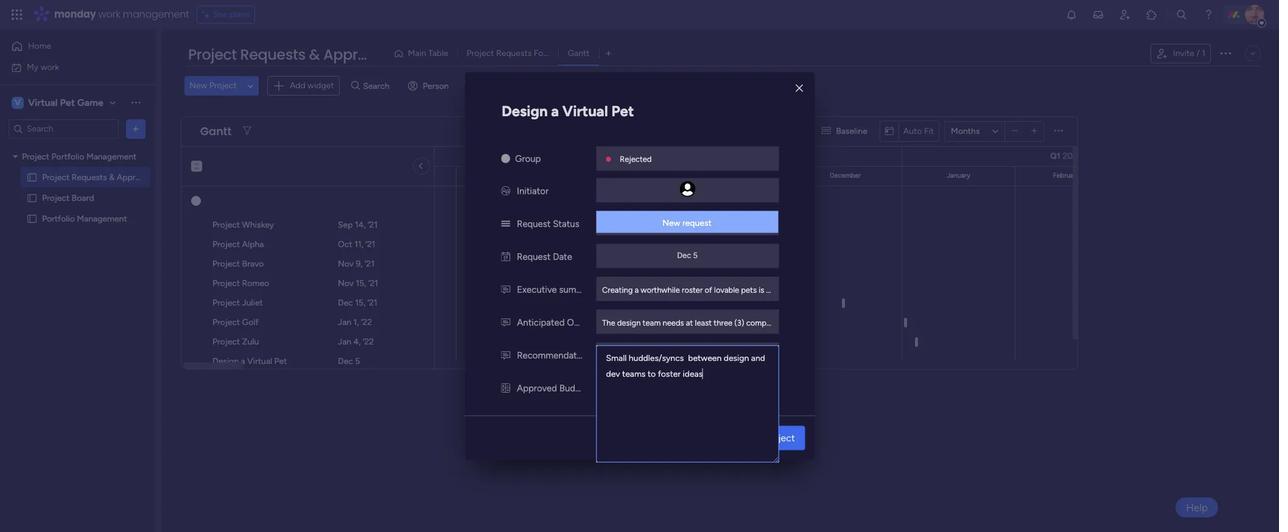 Task type: locate. For each thing, give the bounding box(es) containing it.
'21 right 14,
[[368, 220, 378, 230]]

0 vertical spatial dec 5
[[677, 250, 698, 259]]

management
[[123, 7, 189, 21]]

v2 long text column image
[[501, 317, 511, 328], [501, 350, 511, 361]]

widget
[[308, 80, 334, 91]]

gantt left add view image
[[568, 48, 590, 58]]

nov
[[338, 259, 354, 269], [338, 278, 354, 289]]

1 public board image from the top
[[26, 171, 38, 183]]

golf
[[242, 317, 259, 328]]

jan
[[338, 317, 352, 328], [338, 337, 352, 347]]

work right my at the left of page
[[41, 62, 59, 72]]

'22 right "4,"
[[363, 337, 374, 347]]

add widget button
[[267, 76, 340, 96]]

v2 collapse down image
[[191, 157, 202, 164]]

15, down 9,
[[356, 278, 366, 289]]

dec up jan 1, '22
[[338, 298, 353, 308]]

new left request
[[663, 218, 681, 228]]

october
[[610, 172, 635, 180]]

project left board at the top left
[[42, 193, 70, 203]]

pet
[[60, 97, 75, 108], [612, 102, 634, 120], [826, 285, 838, 295], [274, 356, 287, 367]]

1 vertical spatial design a virtual pet
[[213, 356, 287, 367]]

option
[[0, 146, 155, 148]]

1 vertical spatial dec
[[338, 298, 353, 308]]

caret down image
[[13, 152, 18, 161]]

virtual up 'designs'
[[801, 285, 825, 295]]

approvals
[[323, 44, 396, 65], [117, 172, 155, 182]]

0 horizontal spatial &
[[109, 172, 115, 182]]

to left begin
[[825, 318, 833, 327]]

1 vertical spatial '22
[[363, 337, 374, 347]]

create project
[[732, 432, 795, 444]]

requests inside button
[[496, 48, 532, 58]]

dec 5 inside design a virtual pet dialog
[[677, 250, 698, 259]]

pet
[[782, 318, 794, 327]]

june
[[168, 172, 182, 180]]

create
[[732, 432, 762, 444]]

1 vertical spatial jan
[[338, 337, 352, 347]]

virtual pet game
[[28, 97, 103, 108]]

0 vertical spatial 5
[[693, 250, 698, 259]]

0 vertical spatial 15,
[[356, 278, 366, 289]]

main table button
[[389, 44, 458, 63]]

0 horizontal spatial design
[[213, 356, 239, 367]]

pets
[[741, 285, 757, 295]]

1 vertical spatial v2 long text column image
[[501, 350, 511, 361]]

0 vertical spatial a
[[551, 102, 559, 120]]

virtual right v
[[28, 97, 58, 108]]

0 vertical spatial nov
[[338, 259, 354, 269]]

design inside dialog
[[502, 102, 548, 120]]

15,
[[356, 278, 366, 289], [355, 298, 366, 308]]

more dots image
[[1055, 127, 1063, 136]]

executive summary
[[517, 284, 597, 295]]

15, down nov 15, '21
[[355, 298, 366, 308]]

dec 15, '21
[[338, 298, 378, 308]]

search everything image
[[1176, 9, 1188, 21]]

dec 5
[[677, 250, 698, 259], [338, 356, 360, 367]]

1 vertical spatial approvals
[[117, 172, 155, 182]]

0 vertical spatial new
[[189, 81, 207, 91]]

zulu
[[242, 337, 259, 347]]

new request
[[663, 218, 712, 228]]

whiskey
[[242, 220, 274, 230]]

1 horizontal spatial a
[[551, 102, 559, 120]]

dec down new request
[[677, 250, 691, 259]]

project requests form button
[[458, 44, 559, 63]]

design up group
[[502, 102, 548, 120]]

select product image
[[11, 9, 23, 21]]

request for request date
[[517, 251, 551, 262]]

&
[[309, 44, 320, 65], [109, 172, 115, 182]]

dec inside design a virtual pet dialog
[[677, 250, 691, 259]]

1 request from the top
[[517, 218, 551, 229]]

request for request status
[[517, 218, 551, 229]]

2 vertical spatial a
[[241, 356, 245, 367]]

Search field
[[360, 78, 397, 95]]

& inside field
[[309, 44, 320, 65]]

gantt left the v2 funnel icon
[[200, 124, 232, 139]]

1 jan from the top
[[338, 317, 352, 328]]

2 horizontal spatial requests
[[496, 48, 532, 58]]

nov down nov 9, '21
[[338, 278, 354, 289]]

1 horizontal spatial design
[[502, 102, 548, 120]]

0 vertical spatial dec
[[677, 250, 691, 259]]

anticipated outcomes
[[517, 317, 610, 328]]

1 vertical spatial 15,
[[355, 298, 366, 308]]

team
[[643, 318, 661, 327], [922, 318, 940, 327]]

'21 for dec 15, '21
[[368, 298, 378, 308]]

game
[[77, 97, 103, 108]]

new inside 'button'
[[189, 81, 207, 91]]

2 horizontal spatial work
[[857, 318, 874, 327]]

Small huddles/syncs  between design and dev teams to foster ideas text field
[[597, 345, 779, 462]]

project requests & approvals up board at the top left
[[42, 172, 155, 182]]

sep
[[338, 220, 353, 230]]

0 vertical spatial request
[[517, 218, 551, 229]]

a
[[551, 102, 559, 120], [635, 285, 639, 295], [241, 356, 245, 367]]

1 horizontal spatial &
[[309, 44, 320, 65]]

alpha
[[242, 239, 264, 250]]

0 horizontal spatial a
[[241, 356, 245, 367]]

work inside design a virtual pet dialog
[[857, 318, 874, 327]]

nov for nov 9, '21
[[338, 259, 354, 269]]

work left with
[[857, 318, 874, 327]]

a down project zulu
[[241, 356, 245, 367]]

home button
[[7, 37, 131, 56]]

v2 minus image
[[1012, 127, 1019, 136]]

1 vertical spatial 5
[[355, 356, 360, 367]]

project portfolio management
[[22, 151, 137, 162]]

requests for the "project requests & approvals" field
[[240, 44, 306, 65]]

work for monday
[[98, 7, 120, 21]]

virtual inside workspace selection element
[[28, 97, 58, 108]]

request right dapulse date column icon
[[517, 251, 551, 262]]

0 horizontal spatial team
[[643, 318, 661, 327]]

'22 for jan 1, '22
[[361, 317, 372, 328]]

a down form
[[551, 102, 559, 120]]

project requests & approvals inside list box
[[42, 172, 155, 182]]

portfolio down search in workspace field at the left top
[[52, 151, 84, 162]]

1
[[1202, 48, 1206, 58]]

roster
[[682, 285, 703, 295]]

5 down "4,"
[[355, 356, 360, 367]]

'22 right 1,
[[361, 317, 372, 328]]

new for new project
[[189, 81, 207, 91]]

project up project golf
[[213, 298, 240, 308]]

new for new request
[[663, 218, 681, 228]]

status
[[553, 218, 580, 229]]

work right monday
[[98, 7, 120, 21]]

three
[[714, 318, 733, 327]]

0 horizontal spatial work
[[41, 62, 59, 72]]

0 vertical spatial project requests & approvals
[[188, 44, 396, 65]]

v2 long text column image down v2 long text column icon
[[501, 317, 511, 328]]

1 vertical spatial request
[[517, 251, 551, 262]]

project requests & approvals up add
[[188, 44, 396, 65]]

0 vertical spatial work
[[98, 7, 120, 21]]

project left angle down image
[[209, 81, 237, 91]]

jan left "4,"
[[338, 337, 352, 347]]

project right the caret down image
[[22, 151, 49, 162]]

management down board at the top left
[[77, 213, 127, 224]]

0 vertical spatial &
[[309, 44, 320, 65]]

1 horizontal spatial new
[[663, 218, 681, 228]]

requests left form
[[496, 48, 532, 58]]

project requests form
[[467, 48, 554, 58]]

0 vertical spatial v2 long text column image
[[501, 317, 511, 328]]

v2 funnel image
[[243, 127, 251, 136]]

new left angle down image
[[189, 81, 207, 91]]

dec 5 down jan 4, '22
[[338, 356, 360, 367]]

requests inside field
[[240, 44, 306, 65]]

begin
[[835, 318, 855, 327]]

v2 search image
[[351, 79, 360, 93]]

0 vertical spatial public board image
[[26, 171, 38, 183]]

0 horizontal spatial requests
[[72, 172, 107, 182]]

team right dev at right
[[922, 318, 940, 327]]

approvals left june
[[117, 172, 155, 182]]

1 vertical spatial &
[[109, 172, 115, 182]]

0 vertical spatial design
[[502, 102, 548, 120]]

1 nov from the top
[[338, 259, 354, 269]]

2 vertical spatial dec
[[338, 356, 353, 367]]

0 horizontal spatial project requests & approvals
[[42, 172, 155, 182]]

workspace image
[[12, 96, 24, 109]]

workspace selection element
[[12, 95, 105, 110]]

v2 collapse up image
[[191, 165, 202, 173]]

1 vertical spatial work
[[41, 62, 59, 72]]

q1 2022
[[1051, 151, 1083, 161]]

14,
[[355, 220, 366, 230]]

v2 status image
[[501, 218, 510, 229]]

project inside 'button'
[[209, 81, 237, 91]]

jan left 1,
[[338, 317, 352, 328]]

1 v2 long text column image from the top
[[501, 317, 511, 328]]

1 vertical spatial new
[[663, 218, 681, 228]]

new inside design a virtual pet dialog
[[663, 218, 681, 228]]

2 request from the top
[[517, 251, 551, 262]]

public board image
[[26, 213, 38, 224]]

december
[[830, 172, 861, 180]]

to right crucial
[[792, 285, 799, 295]]

design a virtual pet down 'zulu'
[[213, 356, 287, 367]]

0 vertical spatial gantt
[[568, 48, 590, 58]]

create project button
[[722, 426, 805, 450]]

inbox image
[[1093, 9, 1105, 21]]

is
[[759, 285, 765, 295]]

/
[[1197, 48, 1200, 58]]

0 horizontal spatial gantt
[[200, 124, 232, 139]]

& up add widget
[[309, 44, 320, 65]]

2 public board image from the top
[[26, 192, 38, 204]]

project down project alpha
[[213, 259, 240, 269]]

baseline button
[[817, 122, 875, 141]]

requests up angle down image
[[240, 44, 306, 65]]

project right table
[[467, 48, 494, 58]]

1 vertical spatial dec 5
[[338, 356, 360, 367]]

with
[[876, 318, 891, 327]]

home
[[28, 41, 51, 51]]

a right creating
[[635, 285, 639, 295]]

needs
[[663, 318, 684, 327]]

0 vertical spatial '22
[[361, 317, 372, 328]]

0 vertical spatial design a virtual pet
[[502, 102, 634, 120]]

dec down jan 4, '22
[[338, 356, 353, 367]]

design a virtual pet
[[502, 102, 634, 120], [213, 356, 287, 367]]

'21 right 11,
[[366, 239, 376, 250]]

1 vertical spatial design
[[213, 356, 239, 367]]

list box containing project portfolio management
[[0, 144, 155, 393]]

2 vertical spatial work
[[857, 318, 874, 327]]

public board image
[[26, 171, 38, 183], [26, 192, 38, 204]]

nov left 9,
[[338, 259, 354, 269]]

jan 1, '22
[[338, 317, 372, 328]]

main table
[[408, 48, 449, 58]]

1 horizontal spatial project requests & approvals
[[188, 44, 396, 65]]

management up board at the top left
[[86, 151, 137, 162]]

1 horizontal spatial 5
[[693, 250, 698, 259]]

0 horizontal spatial new
[[189, 81, 207, 91]]

'21 up dec 15, '21
[[368, 278, 378, 289]]

1 vertical spatial public board image
[[26, 192, 38, 204]]

0 vertical spatial to
[[792, 285, 799, 295]]

0 horizontal spatial design a virtual pet
[[213, 356, 287, 367]]

person
[[423, 81, 449, 91]]

approved budget
[[517, 383, 589, 394]]

0 vertical spatial portfolio
[[52, 151, 84, 162]]

'21 right 9,
[[365, 259, 375, 269]]

design
[[617, 318, 641, 327]]

1 vertical spatial project requests & approvals
[[42, 172, 155, 182]]

1 horizontal spatial gantt
[[568, 48, 590, 58]]

approvals up "v2 search" 'image'
[[323, 44, 396, 65]]

1 horizontal spatial approvals
[[323, 44, 396, 65]]

project inside field
[[188, 44, 237, 65]]

0 vertical spatial jan
[[338, 317, 352, 328]]

'21 down nov 15, '21
[[368, 298, 378, 308]]

dec 5 down new request
[[677, 250, 698, 259]]

& inside list box
[[109, 172, 115, 182]]

requests up board at the top left
[[72, 172, 107, 182]]

2 jan from the top
[[338, 337, 352, 347]]

public board image for project requests & approvals
[[26, 171, 38, 183]]

work
[[98, 7, 120, 21], [41, 62, 59, 72], [857, 318, 874, 327]]

project up 'project board'
[[42, 172, 70, 182]]

& down project portfolio management at the top left of the page
[[109, 172, 115, 182]]

5 down request
[[693, 250, 698, 259]]

portfolio down 'project board'
[[42, 213, 75, 224]]

1 horizontal spatial team
[[922, 318, 940, 327]]

at
[[686, 318, 693, 327]]

1 horizontal spatial design a virtual pet
[[502, 102, 634, 120]]

1 vertical spatial a
[[635, 285, 639, 295]]

requests
[[240, 44, 306, 65], [496, 48, 532, 58], [72, 172, 107, 182]]

jan 4, '22
[[338, 337, 374, 347]]

0 horizontal spatial 5
[[355, 356, 360, 367]]

11,
[[355, 239, 364, 250]]

1 horizontal spatial work
[[98, 7, 120, 21]]

auto fit button
[[899, 122, 939, 141]]

5 inside design a virtual pet dialog
[[693, 250, 698, 259]]

1 horizontal spatial requests
[[240, 44, 306, 65]]

virtual down the gantt button
[[563, 102, 608, 120]]

design a virtual pet down the gantt button
[[502, 102, 634, 120]]

request right v2 status icon
[[517, 218, 551, 229]]

0 vertical spatial approvals
[[323, 44, 396, 65]]

list box
[[0, 144, 155, 393]]

fit
[[925, 126, 934, 136]]

project romeo
[[213, 278, 269, 289]]

monday work management
[[54, 7, 189, 21]]

gantt inside button
[[568, 48, 590, 58]]

1 vertical spatial nov
[[338, 278, 354, 289]]

'21 for sep 14, '21
[[368, 220, 378, 230]]

1 vertical spatial to
[[825, 318, 833, 327]]

project up new project
[[188, 44, 237, 65]]

0 horizontal spatial approvals
[[117, 172, 155, 182]]

1 horizontal spatial dec 5
[[677, 250, 698, 259]]

project up project alpha
[[213, 220, 240, 230]]

jan for jan 1, '22
[[338, 317, 352, 328]]

2 nov from the top
[[338, 278, 354, 289]]

design down project zulu
[[213, 356, 239, 367]]

5
[[693, 250, 698, 259], [355, 356, 360, 367]]

v
[[15, 97, 21, 108]]

person button
[[403, 76, 456, 96]]

project right the create
[[764, 432, 795, 444]]

v2 long text column image up the dapulse numbers column image
[[501, 350, 511, 361]]

team left the needs
[[643, 318, 661, 327]]

1 team from the left
[[643, 318, 661, 327]]

work inside button
[[41, 62, 59, 72]]

project up project zulu
[[213, 317, 240, 328]]

anticipated
[[517, 317, 565, 328]]

months
[[951, 126, 980, 136]]

1,
[[354, 317, 359, 328]]

project whiskey
[[213, 220, 274, 230]]

dec
[[677, 250, 691, 259], [338, 298, 353, 308], [338, 356, 353, 367]]

requests inside list box
[[72, 172, 107, 182]]

2 v2 long text column image from the top
[[501, 350, 511, 361]]



Task type: describe. For each thing, give the bounding box(es) containing it.
of
[[705, 285, 713, 295]]

v2 multiple person column image
[[501, 185, 510, 196]]

invite / 1
[[1174, 48, 1206, 58]]

0 horizontal spatial to
[[792, 285, 799, 295]]

project inside button
[[467, 48, 494, 58]]

my work
[[27, 62, 59, 72]]

2 horizontal spatial a
[[635, 285, 639, 295]]

invite
[[1174, 48, 1195, 58]]

portfolio management
[[42, 213, 127, 224]]

james peterson image
[[1246, 5, 1265, 24]]

2022
[[1063, 151, 1083, 161]]

v2 long text column image
[[501, 284, 511, 295]]

nov 15, '21
[[338, 278, 378, 289]]

lovable
[[715, 285, 740, 295]]

the
[[602, 318, 616, 327]]

work for my
[[41, 62, 59, 72]]

least
[[695, 318, 712, 327]]

table
[[428, 48, 449, 58]]

approvals inside field
[[323, 44, 396, 65]]

jan for jan 4, '22
[[338, 337, 352, 347]]

project down project golf
[[213, 337, 240, 347]]

1 vertical spatial portfolio
[[42, 213, 75, 224]]

request status
[[517, 218, 580, 229]]

design a virtual pet dialog
[[465, 72, 940, 462]]

recommendation
[[517, 350, 590, 361]]

dapulse date column image
[[501, 251, 510, 262]]

project up project juliet
[[213, 278, 240, 289]]

monday
[[54, 7, 96, 21]]

close image
[[796, 83, 803, 93]]

project bravo
[[213, 259, 264, 269]]

january
[[947, 172, 971, 180]]

project requests & approvals inside field
[[188, 44, 396, 65]]

Search in workspace field
[[26, 122, 102, 136]]

form
[[534, 48, 554, 58]]

invite members image
[[1120, 9, 1132, 21]]

project juliet
[[213, 298, 263, 308]]

'21 for nov 9, '21
[[365, 259, 375, 269]]

add widget
[[290, 80, 334, 91]]

board
[[72, 193, 94, 203]]

project inside button
[[764, 432, 795, 444]]

my
[[27, 62, 39, 72]]

design a virtual pet inside dialog
[[502, 102, 634, 120]]

romeo
[[242, 278, 269, 289]]

baseline
[[836, 126, 868, 136]]

designs
[[796, 318, 823, 327]]

9,
[[356, 259, 363, 269]]

project board
[[42, 193, 94, 203]]

bravo
[[242, 259, 264, 269]]

public board image for project board
[[26, 192, 38, 204]]

complete
[[747, 318, 780, 327]]

v2 long text column image for anticipated outcomes
[[501, 317, 511, 328]]

new project
[[189, 81, 237, 91]]

apps image
[[1146, 9, 1159, 21]]

game's
[[840, 285, 867, 295]]

approvals inside list box
[[117, 172, 155, 182]]

dec for design a virtual pet
[[338, 356, 353, 367]]

crucial
[[767, 285, 790, 295]]

v2 sun image
[[501, 153, 510, 164]]

pet inside workspace selection element
[[60, 97, 75, 108]]

my work button
[[7, 58, 131, 77]]

dec for project juliet
[[338, 298, 353, 308]]

nov for nov 15, '21
[[338, 278, 354, 289]]

0 horizontal spatial dec 5
[[338, 356, 360, 367]]

november
[[718, 172, 750, 180]]

success
[[869, 285, 897, 295]]

15, for nov
[[356, 278, 366, 289]]

4,
[[354, 337, 361, 347]]

v2 plus image
[[1032, 127, 1038, 136]]

new project button
[[185, 76, 242, 96]]

auto
[[904, 126, 922, 136]]

0 vertical spatial management
[[86, 151, 137, 162]]

the design team needs at least three (3) complete pet designs to begin work with the dev team
[[602, 318, 940, 327]]

main
[[408, 48, 426, 58]]

'22 for jan 4, '22
[[363, 337, 374, 347]]

see plans
[[213, 9, 250, 19]]

creating
[[602, 285, 633, 295]]

worthwhile
[[641, 285, 680, 295]]

notifications image
[[1066, 9, 1078, 21]]

date
[[553, 251, 573, 262]]

budget
[[560, 383, 589, 394]]

angle down image
[[248, 81, 254, 91]]

help button
[[1176, 498, 1219, 518]]

the
[[893, 318, 905, 327]]

executive
[[517, 284, 557, 295]]

project zulu
[[213, 337, 259, 347]]

Project Requests & Approvals field
[[185, 44, 396, 65]]

dapulse numbers column image
[[501, 383, 510, 394]]

(3)
[[735, 318, 745, 327]]

help
[[1187, 502, 1208, 514]]

summary
[[559, 284, 597, 295]]

nov 9, '21
[[338, 259, 375, 269]]

project up 'project bravo'
[[213, 239, 240, 250]]

1 horizontal spatial to
[[825, 318, 833, 327]]

invite / 1 button
[[1151, 44, 1212, 63]]

group
[[515, 153, 541, 164]]

'21 for nov 15, '21
[[368, 278, 378, 289]]

sep 14, '21
[[338, 220, 378, 230]]

1 vertical spatial gantt
[[200, 124, 232, 139]]

rejected
[[620, 154, 652, 164]]

virtual down 'zulu'
[[247, 356, 272, 367]]

help image
[[1203, 9, 1215, 21]]

2 team from the left
[[922, 318, 940, 327]]

plans
[[230, 9, 250, 19]]

1 vertical spatial management
[[77, 213, 127, 224]]

15, for dec
[[355, 298, 366, 308]]

v2 today image
[[886, 127, 894, 136]]

oct
[[338, 239, 353, 250]]

add view image
[[606, 49, 611, 58]]

v2 long text column image for recommendation
[[501, 350, 511, 361]]

'21 for oct 11, '21
[[366, 239, 376, 250]]

outcomes
[[567, 317, 610, 328]]

requests for project requests form button
[[496, 48, 532, 58]]

2021
[[396, 151, 414, 161]]

request date
[[517, 251, 573, 262]]

oct 11, '21
[[338, 239, 376, 250]]

february
[[1054, 172, 1080, 180]]

approved
[[517, 383, 557, 394]]



Task type: vqa. For each thing, say whether or not it's contained in the screenshot.


